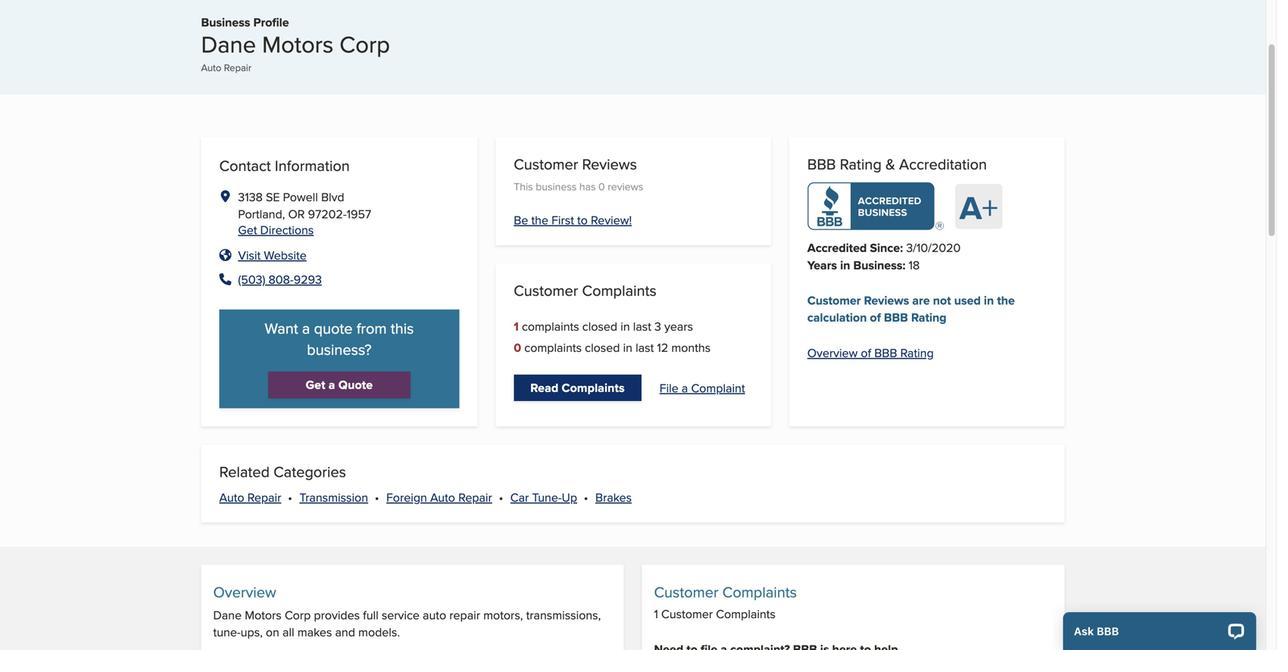 Task type: locate. For each thing, give the bounding box(es) containing it.
complaints for customer complaints
[[582, 280, 657, 301]]

directions
[[260, 221, 314, 239]]

1 vertical spatial the
[[997, 292, 1015, 309]]

from
[[357, 318, 387, 339]]

1 horizontal spatial 1
[[654, 606, 658, 623]]

last
[[633, 318, 651, 335], [636, 339, 654, 356]]

1 horizontal spatial a
[[329, 376, 335, 394]]

closed down customer complaints
[[582, 318, 617, 335]]

bbb up the bbb accredited business image
[[807, 154, 836, 175]]

service
[[382, 607, 420, 624]]

reviews for business
[[582, 154, 637, 175]]

1 vertical spatial business
[[853, 256, 902, 274]]

bbb
[[807, 154, 836, 175], [884, 309, 908, 326], [874, 344, 897, 362]]

1 vertical spatial overview
[[213, 582, 276, 603]]

:
[[900, 239, 903, 257], [902, 256, 906, 274]]

file
[[660, 379, 678, 397]]

reviews inside customer reviews this business has 0 reviews
[[582, 154, 637, 175]]

in
[[840, 256, 850, 274], [984, 292, 994, 309], [621, 318, 630, 335], [623, 339, 632, 356]]

in right used at the right of page
[[984, 292, 994, 309]]

business left profile
[[201, 13, 250, 31]]

1 vertical spatial rating
[[911, 309, 947, 326]]

portland
[[238, 205, 282, 223]]

3
[[654, 318, 661, 335]]

0 vertical spatial 0
[[598, 179, 605, 194]]

0 vertical spatial get
[[238, 221, 257, 239]]

of up overview of bbb rating
[[870, 309, 881, 326]]

0 vertical spatial dane
[[201, 27, 256, 61]]

closed up the read complaints
[[585, 339, 620, 356]]

complaints up read
[[524, 339, 582, 356]]

corp
[[340, 27, 390, 61], [285, 607, 311, 624]]

has
[[579, 179, 596, 194]]

overview down "calculation"
[[807, 344, 858, 362]]

the right be
[[531, 211, 548, 229]]

0 vertical spatial of
[[870, 309, 881, 326]]

review!
[[591, 211, 632, 229]]

all
[[282, 624, 294, 641]]

want a quote from this business?
[[265, 318, 414, 361]]

a right file
[[682, 379, 688, 397]]

0 horizontal spatial the
[[531, 211, 548, 229]]

0 horizontal spatial 0
[[514, 339, 521, 357]]

a left quote
[[329, 376, 335, 394]]

file a complaint
[[660, 379, 745, 397]]

0 right has
[[598, 179, 605, 194]]

brakes
[[595, 489, 632, 506]]

0 vertical spatial reviews
[[582, 154, 637, 175]]

0 horizontal spatial corp
[[285, 607, 311, 624]]

0 horizontal spatial a
[[302, 318, 310, 339]]

1 vertical spatial corp
[[285, 607, 311, 624]]

overview inside overview dane motors corp provides full service auto repair motors, transmissions, tune-ups, on all makes and models.
[[213, 582, 276, 603]]

overview for overview of bbb rating
[[807, 344, 858, 362]]

transmission
[[299, 489, 368, 506]]

0 vertical spatial motors
[[262, 27, 334, 61]]

1 vertical spatial 1
[[654, 606, 658, 623]]

2 horizontal spatial a
[[682, 379, 688, 397]]

1 vertical spatial get
[[306, 376, 325, 394]]

in left 12
[[623, 339, 632, 356]]

rating left &
[[840, 154, 882, 175]]

motors
[[262, 27, 334, 61], [245, 607, 282, 624]]

1 horizontal spatial get
[[306, 376, 325, 394]]

0 horizontal spatial get
[[238, 221, 257, 239]]

business
[[536, 179, 577, 194]]

customer
[[514, 154, 578, 175], [514, 280, 578, 301], [807, 292, 861, 309], [654, 582, 719, 603], [661, 606, 713, 623]]

1 vertical spatial of
[[861, 344, 871, 362]]

0 vertical spatial bbb
[[807, 154, 836, 175]]

complaints down customer complaints
[[522, 318, 579, 335]]

get left quote
[[306, 376, 325, 394]]

a right want
[[302, 318, 310, 339]]

accredited since : 3/10/2020 years in business : 18
[[807, 239, 961, 274]]

rating down customer reviews are not used in the calculation of bbb rating
[[900, 344, 934, 362]]

in right years
[[840, 256, 850, 274]]

se
[[266, 188, 280, 206]]

complaints for read complaints
[[562, 379, 625, 397]]

last left 3
[[633, 318, 651, 335]]

customer for customer complaints 1 customer complaints
[[654, 582, 719, 603]]

97202-
[[308, 205, 347, 223]]

business inside business profile dane motors corp auto repair
[[201, 13, 250, 31]]

get a quote
[[306, 376, 373, 394]]

0 horizontal spatial overview
[[213, 582, 276, 603]]

auto inside business profile dane motors corp auto repair
[[201, 61, 221, 75]]

overview for overview dane motors corp provides full service auto repair motors, transmissions, tune-ups, on all makes and models.
[[213, 582, 276, 603]]

overview up the ups, on the left bottom of page
[[213, 582, 276, 603]]

repair
[[224, 61, 251, 75], [247, 489, 281, 506], [458, 489, 492, 506]]

of
[[870, 309, 881, 326], [861, 344, 871, 362]]

the right used at the right of page
[[997, 292, 1015, 309]]

0 vertical spatial corp
[[340, 27, 390, 61]]

customer inside customer reviews are not used in the calculation of bbb rating
[[807, 292, 861, 309]]

0 horizontal spatial 1
[[514, 318, 519, 336]]

motors,
[[483, 607, 523, 624]]

0 vertical spatial overview
[[807, 344, 858, 362]]

business inside accredited since : 3/10/2020 years in business : 18
[[853, 256, 902, 274]]

the
[[531, 211, 548, 229], [997, 292, 1015, 309]]

auto
[[423, 607, 446, 624]]

years
[[807, 256, 837, 274]]

business left 18
[[853, 256, 902, 274]]

contact information
[[219, 155, 350, 177]]

1 vertical spatial motors
[[245, 607, 282, 624]]

1 vertical spatial dane
[[213, 607, 242, 624]]

get up "visit"
[[238, 221, 257, 239]]

file a complaint link
[[660, 379, 745, 397]]

get a quote link
[[268, 372, 410, 399]]

dane inside business profile dane motors corp auto repair
[[201, 27, 256, 61]]

car tune-up link
[[510, 489, 577, 506]]

1 vertical spatial reviews
[[864, 292, 909, 309]]

bbb down customer reviews are not used in the calculation of bbb rating
[[874, 344, 897, 362]]

full
[[363, 607, 378, 624]]

get inside '3138 se powell blvd portland , or 97202-1957 get directions'
[[238, 221, 257, 239]]

1 horizontal spatial corp
[[340, 27, 390, 61]]

0 vertical spatial 1
[[514, 318, 519, 336]]

0 inside 1 complaints closed in last 3 years 0 complaints closed in last 12 months
[[514, 339, 521, 357]]

1 horizontal spatial overview
[[807, 344, 858, 362]]

0 up read complaints link
[[514, 339, 521, 357]]

0 vertical spatial complaints
[[522, 318, 579, 335]]

1 vertical spatial bbb
[[884, 309, 908, 326]]

0 vertical spatial the
[[531, 211, 548, 229]]

0 horizontal spatial reviews
[[582, 154, 637, 175]]

last left 12
[[636, 339, 654, 356]]

dane
[[201, 27, 256, 61], [213, 607, 242, 624]]

read complaints
[[530, 379, 625, 397]]

motors inside overview dane motors corp provides full service auto repair motors, transmissions, tune-ups, on all makes and models.
[[245, 607, 282, 624]]

reviews up reviews
[[582, 154, 637, 175]]

&
[[886, 154, 895, 175]]

0 vertical spatial business
[[201, 13, 250, 31]]

bbb left are
[[884, 309, 908, 326]]

motors inside business profile dane motors corp auto repair
[[262, 27, 334, 61]]

of down "calculation"
[[861, 344, 871, 362]]

overview
[[807, 344, 858, 362], [213, 582, 276, 603]]

used
[[954, 292, 981, 309]]

reviews left are
[[864, 292, 909, 309]]

overview of bbb rating link
[[807, 344, 934, 362]]

1 horizontal spatial reviews
[[864, 292, 909, 309]]

1 complaints closed in last 3 years 0 complaints closed in last 12 months
[[514, 318, 711, 357]]

repair inside business profile dane motors corp auto repair
[[224, 61, 251, 75]]

0 horizontal spatial business
[[201, 13, 250, 31]]

1 horizontal spatial the
[[997, 292, 1015, 309]]

get
[[238, 221, 257, 239], [306, 376, 325, 394]]

1 vertical spatial 0
[[514, 339, 521, 357]]

rating left used at the right of page
[[911, 309, 947, 326]]

contact
[[219, 155, 271, 177]]

reviews inside customer reviews are not used in the calculation of bbb rating
[[864, 292, 909, 309]]

complaints
[[582, 280, 657, 301], [562, 379, 625, 397], [722, 582, 797, 603], [716, 606, 776, 623]]

1 inside 1 complaints closed in last 3 years 0 complaints closed in last 12 months
[[514, 318, 519, 336]]

since
[[870, 239, 900, 257]]

customer inside customer reviews this business has 0 reviews
[[514, 154, 578, 175]]

bbb rating & accreditation
[[807, 154, 987, 175]]

first
[[552, 211, 574, 229]]

be the first to review! link
[[514, 211, 632, 229]]

business
[[201, 13, 250, 31], [853, 256, 902, 274]]

read complaints link
[[514, 375, 641, 401]]

1 horizontal spatial business
[[853, 256, 902, 274]]

complaints for customer complaints 1 customer complaints
[[722, 582, 797, 603]]

a
[[302, 318, 310, 339], [329, 376, 335, 394], [682, 379, 688, 397]]

3138 se powell blvd portland , or 97202-1957 get directions
[[238, 188, 371, 239]]

a inside want a quote from this business?
[[302, 318, 310, 339]]

1 horizontal spatial 0
[[598, 179, 605, 194]]

be the first to review!
[[514, 211, 632, 229]]



Task type: vqa. For each thing, say whether or not it's contained in the screenshot.
1st Office, from the top of the page
no



Task type: describe. For each thing, give the bounding box(es) containing it.
1 vertical spatial last
[[636, 339, 654, 356]]

accredited
[[807, 239, 867, 257]]

blvd
[[321, 188, 344, 206]]

customer for customer complaints
[[514, 280, 578, 301]]

1957
[[347, 205, 371, 223]]

read
[[530, 379, 559, 397]]

+
[[982, 184, 998, 231]]

0 vertical spatial closed
[[582, 318, 617, 335]]

on
[[266, 624, 279, 641]]

a for get
[[329, 376, 335, 394]]

18
[[909, 256, 920, 274]]

quote
[[338, 376, 373, 394]]

information
[[275, 155, 350, 177]]

corp inside overview dane motors corp provides full service auto repair motors, transmissions, tune-ups, on all makes and models.
[[285, 607, 311, 624]]

foreign auto repair link
[[386, 489, 492, 506]]

want
[[265, 318, 298, 339]]

repair
[[449, 607, 480, 624]]

this
[[514, 179, 533, 194]]

visit
[[238, 247, 261, 264]]

transmission link
[[299, 489, 368, 506]]

categories
[[274, 461, 346, 483]]

1 vertical spatial complaints
[[524, 339, 582, 356]]

3/10/2020
[[906, 239, 961, 257]]

tune-
[[532, 489, 562, 506]]

12
[[657, 339, 668, 356]]

this
[[391, 318, 414, 339]]

website
[[264, 247, 307, 264]]

a +
[[960, 184, 998, 232]]

1 vertical spatial closed
[[585, 339, 620, 356]]

a
[[960, 184, 982, 232]]

(503) 808-9293
[[238, 271, 322, 288]]

tune-
[[213, 624, 241, 641]]

a for file
[[682, 379, 688, 397]]

business profile dane motors corp auto repair
[[201, 13, 390, 75]]

to
[[577, 211, 588, 229]]

visit website
[[238, 247, 307, 264]]

car tune-up
[[510, 489, 577, 506]]

or
[[288, 205, 305, 223]]

provides
[[314, 607, 360, 624]]

808-
[[268, 271, 294, 288]]

auto repair
[[219, 489, 281, 506]]

reviews
[[608, 179, 643, 194]]

not
[[933, 292, 951, 309]]

related
[[219, 461, 270, 483]]

1 inside "customer complaints 1 customer complaints"
[[654, 606, 658, 623]]

reviews for not
[[864, 292, 909, 309]]

years
[[664, 318, 693, 335]]

calculation
[[807, 309, 867, 326]]

customer reviews are not used in the calculation of bbb rating
[[807, 292, 1015, 326]]

customer for customer reviews are not used in the calculation of bbb rating
[[807, 292, 861, 309]]

powell
[[283, 188, 318, 206]]

in inside customer reviews are not used in the calculation of bbb rating
[[984, 292, 994, 309]]

models.
[[358, 624, 400, 641]]

,
[[282, 205, 285, 223]]

ups,
[[241, 624, 263, 641]]

profile
[[253, 13, 289, 31]]

and
[[335, 624, 355, 641]]

business?
[[307, 339, 372, 361]]

complaint
[[691, 379, 745, 397]]

rating inside customer reviews are not used in the calculation of bbb rating
[[911, 309, 947, 326]]

quote
[[314, 318, 353, 339]]

customer complaints
[[514, 280, 657, 301]]

foreign auto repair
[[386, 489, 492, 506]]

(503)
[[238, 271, 265, 288]]

related categories
[[219, 461, 346, 483]]

customer for customer reviews this business has 0 reviews
[[514, 154, 578, 175]]

0 inside customer reviews this business has 0 reviews
[[598, 179, 605, 194]]

0 vertical spatial rating
[[840, 154, 882, 175]]

in inside accredited since : 3/10/2020 years in business : 18
[[840, 256, 850, 274]]

3138
[[238, 188, 263, 206]]

overview dane motors corp provides full service auto repair motors, transmissions, tune-ups, on all makes and models.
[[213, 582, 601, 641]]

in left 3
[[621, 318, 630, 335]]

foreign
[[386, 489, 427, 506]]

dane inside overview dane motors corp provides full service auto repair motors, transmissions, tune-ups, on all makes and models.
[[213, 607, 242, 624]]

months
[[671, 339, 711, 356]]

bbb accredited business image
[[807, 183, 944, 230]]

2 vertical spatial bbb
[[874, 344, 897, 362]]

bbb inside customer reviews are not used in the calculation of bbb rating
[[884, 309, 908, 326]]

up
[[562, 489, 577, 506]]

customer reviews this business has 0 reviews
[[514, 154, 643, 194]]

(503) 808-9293 link
[[238, 271, 322, 288]]

corp inside business profile dane motors corp auto repair
[[340, 27, 390, 61]]

overview of bbb rating
[[807, 344, 934, 362]]

transmissions,
[[526, 607, 601, 624]]

be
[[514, 211, 528, 229]]

brakes link
[[595, 489, 632, 506]]

0 vertical spatial last
[[633, 318, 651, 335]]

2 vertical spatial rating
[[900, 344, 934, 362]]

of inside customer reviews are not used in the calculation of bbb rating
[[870, 309, 881, 326]]

the inside customer reviews are not used in the calculation of bbb rating
[[997, 292, 1015, 309]]

makes
[[297, 624, 332, 641]]

visit website link
[[238, 247, 307, 264]]

accreditation
[[899, 154, 987, 175]]

car
[[510, 489, 529, 506]]

a for want
[[302, 318, 310, 339]]

are
[[912, 292, 930, 309]]

auto repair link
[[219, 489, 281, 506]]

get directions link
[[238, 221, 314, 239]]



